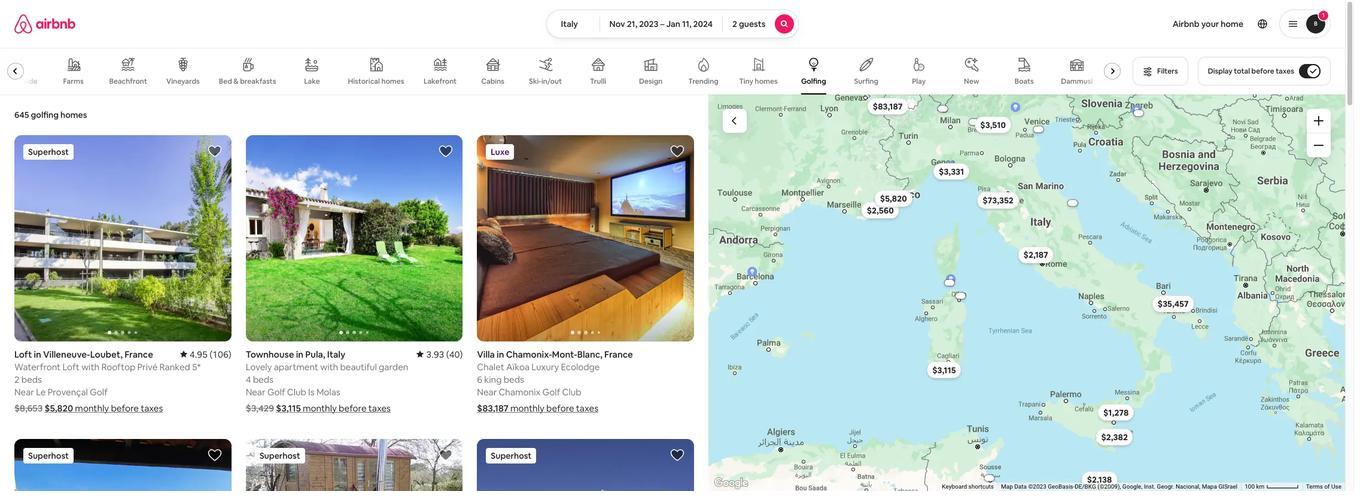 Task type: vqa. For each thing, say whether or not it's contained in the screenshot.
switch to hosting link
no



Task type: locate. For each thing, give the bounding box(es) containing it.
0 vertical spatial $3,115
[[933, 365, 956, 375]]

1 horizontal spatial club
[[562, 386, 581, 398]]

$2,138 button
[[1082, 471, 1118, 488]]

0 vertical spatial $83,187
[[873, 101, 903, 112]]

taxes inside loft in villeneuve-loubet, france waterfront loft with rooftop privé ranked 5* 2 beds near le provençal golf $8,653 $5,820 monthly before taxes
[[141, 403, 163, 414]]

$3,510 button
[[975, 116, 1012, 133]]

in for townhouse
[[296, 349, 304, 360]]

0 vertical spatial 2
[[733, 19, 737, 29]]

in for villa
[[497, 349, 504, 360]]

beds
[[21, 374, 42, 385], [253, 374, 274, 385], [504, 374, 524, 385]]

0 vertical spatial $5,820
[[880, 193, 907, 204]]

0 horizontal spatial $5,820
[[45, 403, 73, 414]]

terms of use link
[[1307, 484, 1342, 490]]

add to wishlist: tiny home in trevignano romano, italy image
[[439, 448, 453, 462]]

historical
[[348, 76, 380, 86]]

terms
[[1307, 484, 1323, 490]]

2 horizontal spatial beds
[[504, 374, 524, 385]]

1 horizontal spatial monthly
[[303, 403, 337, 414]]

$8,653
[[14, 403, 43, 414]]

0 vertical spatial italy
[[561, 19, 578, 29]]

$1,278 button
[[1098, 404, 1135, 421]]

2 monthly from the left
[[303, 403, 337, 414]]

golf inside loft in villeneuve-loubet, france waterfront loft with rooftop privé ranked 5* 2 beds near le provençal golf $8,653 $5,820 monthly before taxes
[[90, 386, 108, 398]]

1 vertical spatial loft
[[63, 361, 80, 373]]

0 horizontal spatial $83,187
[[477, 403, 509, 414]]

nov 21, 2023 – jan 11, 2024 button
[[599, 10, 723, 38]]

monthly inside townhouse in pula, italy lovely apartment with beautiful garden 4 beds near golf club is molas $3,429 $3,115 monthly before taxes
[[303, 403, 337, 414]]

1 in from the left
[[34, 349, 41, 360]]

3 in from the left
[[497, 349, 504, 360]]

2 left guests
[[733, 19, 737, 29]]

km
[[1257, 484, 1265, 490]]

2 down waterfront
[[14, 374, 19, 385]]

group
[[0, 48, 1126, 95], [14, 135, 231, 341], [246, 135, 463, 341], [477, 135, 694, 341], [14, 439, 231, 491], [246, 439, 463, 491], [477, 439, 694, 491]]

in inside loft in villeneuve-loubet, france waterfront loft with rooftop privé ranked 5* 2 beds near le provençal golf $8,653 $5,820 monthly before taxes
[[34, 349, 41, 360]]

2 horizontal spatial golf
[[543, 386, 560, 398]]

1 horizontal spatial italy
[[561, 19, 578, 29]]

1 horizontal spatial 2
[[733, 19, 737, 29]]

map
[[1001, 484, 1013, 490]]

$5,820 down 'provençal' at left
[[45, 403, 73, 414]]

with down pula,
[[320, 361, 338, 373]]

0 horizontal spatial monthly
[[75, 403, 109, 414]]

golf
[[90, 386, 108, 398], [267, 386, 285, 398], [543, 386, 560, 398]]

$3,115 inside $3,115 button
[[933, 365, 956, 375]]

0 horizontal spatial beds
[[21, 374, 42, 385]]

france right blanc,
[[605, 349, 633, 360]]

inst.
[[1144, 484, 1156, 490]]

club left the is on the bottom of the page
[[287, 386, 306, 398]]

homes right tiny
[[755, 77, 778, 86]]

in right villa
[[497, 349, 504, 360]]

3 monthly from the left
[[511, 403, 545, 414]]

ski-in/out
[[529, 77, 562, 86]]

monthly down 'provençal' at left
[[75, 403, 109, 414]]

profile element
[[814, 0, 1331, 48]]

taxes down privé on the bottom left
[[141, 403, 163, 414]]

1 vertical spatial 2
[[14, 374, 19, 385]]

2 horizontal spatial in
[[497, 349, 504, 360]]

1 club from the left
[[287, 386, 306, 398]]

before down rooftop in the left bottom of the page
[[111, 403, 139, 414]]

italy left nov
[[561, 19, 578, 29]]

gisrael
[[1219, 484, 1238, 490]]

3.93
[[426, 349, 444, 360]]

0 vertical spatial loft
[[14, 349, 32, 360]]

2 horizontal spatial near
[[477, 386, 497, 398]]

airbnb
[[1173, 19, 1200, 29]]

beds down waterfront
[[21, 374, 42, 385]]

italy right pula,
[[327, 349, 345, 360]]

2 horizontal spatial monthly
[[511, 403, 545, 414]]

club down ecolodge
[[562, 386, 581, 398]]

1 golf from the left
[[90, 386, 108, 398]]

near down 4
[[246, 386, 266, 398]]

1 horizontal spatial near
[[246, 386, 266, 398]]

$2,382
[[1102, 432, 1128, 442]]

villeneuve-
[[43, 349, 90, 360]]

1 vertical spatial $83,187
[[477, 403, 509, 414]]

0 horizontal spatial france
[[125, 349, 153, 360]]

france
[[125, 349, 153, 360], [605, 349, 633, 360]]

in up apartment
[[296, 349, 304, 360]]

1 horizontal spatial with
[[320, 361, 338, 373]]

near down king
[[477, 386, 497, 398]]

1 vertical spatial $5,820
[[45, 403, 73, 414]]

$83,187
[[873, 101, 903, 112], [477, 403, 509, 414]]

taxes inside villa in chamonix-mont-blanc, france chalet aïkoa luxury ecolodge 6 king beds near chamonix golf club $83,187 monthly before taxes
[[576, 403, 599, 414]]

rooftop
[[101, 361, 135, 373]]

1 horizontal spatial $83,187
[[873, 101, 903, 112]]

1 horizontal spatial golf
[[267, 386, 285, 398]]

monthly
[[75, 403, 109, 414], [303, 403, 337, 414], [511, 403, 545, 414]]

3 near from the left
[[477, 386, 497, 398]]

4.95 (106)
[[190, 349, 231, 360]]

0 horizontal spatial 2
[[14, 374, 19, 385]]

before down molas on the left of the page
[[339, 403, 367, 414]]

1 horizontal spatial in
[[296, 349, 304, 360]]

beachfront
[[109, 77, 147, 86]]

cabins
[[481, 77, 505, 86]]

monthly down the is on the bottom of the page
[[303, 403, 337, 414]]

$5,820 up the $2,560
[[880, 193, 907, 204]]

1 france from the left
[[125, 349, 153, 360]]

1 near from the left
[[14, 386, 34, 398]]

3.93 out of 5 average rating,  40 reviews image
[[417, 349, 463, 360]]

none search field containing italy
[[546, 10, 799, 38]]

2 golf from the left
[[267, 386, 285, 398]]

keyboard
[[942, 484, 967, 490]]

bed
[[219, 77, 232, 86]]

beds down aïkoa
[[504, 374, 524, 385]]

1 horizontal spatial $3,115
[[933, 365, 956, 375]]

$83,187 down surfing
[[873, 101, 903, 112]]

$5,820
[[880, 193, 907, 204], [45, 403, 73, 414]]

club
[[287, 386, 306, 398], [562, 386, 581, 398]]

2 near from the left
[[246, 386, 266, 398]]

100
[[1245, 484, 1255, 490]]

zoom out image
[[1314, 141, 1324, 150]]

0 horizontal spatial near
[[14, 386, 34, 398]]

golf up $3,429
[[267, 386, 285, 398]]

near left le
[[14, 386, 34, 398]]

$2,138
[[1087, 474, 1112, 485]]

monthly for townhouse in pula, italy lovely apartment with beautiful garden 4 beds near golf club is molas $3,429 $3,115 monthly before taxes
[[303, 403, 337, 414]]

in inside townhouse in pula, italy lovely apartment with beautiful garden 4 beds near golf club is molas $3,429 $3,115 monthly before taxes
[[296, 349, 304, 360]]

trending
[[689, 77, 719, 86]]

2 inside button
[[733, 19, 737, 29]]

2 beds from the left
[[253, 374, 274, 385]]

in inside villa in chamonix-mont-blanc, france chalet aïkoa luxury ecolodge 6 king beds near chamonix golf club $83,187 monthly before taxes
[[497, 349, 504, 360]]

0 horizontal spatial in
[[34, 349, 41, 360]]

$83,187 down king
[[477, 403, 509, 414]]

golf right 'provençal' at left
[[90, 386, 108, 398]]

total
[[1234, 66, 1250, 76]]

taxes down garden
[[369, 403, 391, 414]]

$83,187 inside $83,187 button
[[873, 101, 903, 112]]

golfing
[[801, 77, 826, 86]]

breakfasts
[[240, 77, 276, 86]]

1 horizontal spatial homes
[[382, 76, 404, 86]]

$35,457
[[1158, 298, 1189, 309]]

before inside loft in villeneuve-loubet, france waterfront loft with rooftop privé ranked 5* 2 beds near le provençal golf $8,653 $5,820 monthly before taxes
[[111, 403, 139, 414]]

design
[[639, 77, 663, 86]]

0 horizontal spatial golf
[[90, 386, 108, 398]]

with down loubet,
[[81, 361, 99, 373]]

italy inside townhouse in pula, italy lovely apartment with beautiful garden 4 beds near golf club is molas $3,429 $3,115 monthly before taxes
[[327, 349, 345, 360]]

near
[[14, 386, 34, 398], [246, 386, 266, 398], [477, 386, 497, 398]]

taxes down ecolodge
[[576, 403, 599, 414]]

0 horizontal spatial club
[[287, 386, 306, 398]]

1
[[1323, 11, 1325, 19]]

add to wishlist: trullo in alberobello, italy image
[[670, 448, 685, 462]]

in
[[34, 349, 41, 360], [296, 349, 304, 360], [497, 349, 504, 360]]

3 golf from the left
[[543, 386, 560, 398]]

homes right historical
[[382, 76, 404, 86]]

aïkoa
[[506, 361, 530, 373]]

add to wishlist: apartment in sainte-maxime, france image
[[207, 448, 222, 462]]

$3,115 button
[[927, 362, 962, 378]]

add to wishlist: villa in chamonix-mont-blanc, france image
[[670, 144, 685, 159]]

tiny homes
[[740, 77, 778, 86]]

in/out
[[542, 77, 562, 86]]

1 beds from the left
[[21, 374, 42, 385]]

monthly down chamonix
[[511, 403, 545, 414]]

homes right golfing
[[60, 110, 87, 120]]

1 horizontal spatial $5,820
[[880, 193, 907, 204]]

use
[[1332, 484, 1342, 490]]

1 monthly from the left
[[75, 403, 109, 414]]

0 horizontal spatial italy
[[327, 349, 345, 360]]

2 horizontal spatial homes
[[755, 77, 778, 86]]

2 france from the left
[[605, 349, 633, 360]]

1 horizontal spatial loft
[[63, 361, 80, 373]]

near inside loft in villeneuve-loubet, france waterfront loft with rooftop privé ranked 5* 2 beds near le provençal golf $8,653 $5,820 monthly before taxes
[[14, 386, 34, 398]]

mapa
[[1202, 484, 1217, 490]]

2 in from the left
[[296, 349, 304, 360]]

$13,843 button
[[949, 293, 973, 299]]

ecolodge
[[561, 361, 600, 373]]

nacional,
[[1176, 484, 1201, 490]]

1 vertical spatial $3,115
[[276, 403, 301, 414]]

golf down luxury
[[543, 386, 560, 398]]

filters button
[[1133, 57, 1189, 86]]

4.95 out of 5 average rating,  106 reviews image
[[180, 349, 231, 360]]

lovely
[[246, 361, 272, 373]]

italy
[[561, 19, 578, 29], [327, 349, 345, 360]]

100 km button
[[1241, 483, 1303, 491]]

1 with from the left
[[81, 361, 99, 373]]

0 horizontal spatial $3,115
[[276, 403, 301, 414]]

$3,115 inside townhouse in pula, italy lovely apartment with beautiful garden 4 beds near golf club is molas $3,429 $3,115 monthly before taxes
[[276, 403, 301, 414]]

beds down lovely
[[253, 374, 274, 385]]

townhouse
[[246, 349, 294, 360]]

loft up waterfront
[[14, 349, 32, 360]]

in up waterfront
[[34, 349, 41, 360]]

None search field
[[546, 10, 799, 38]]

2 club from the left
[[562, 386, 581, 398]]

loft down villeneuve- at the left of the page
[[63, 361, 80, 373]]

3 beds from the left
[[504, 374, 524, 385]]

geobasis-
[[1048, 484, 1075, 490]]

1 vertical spatial italy
[[327, 349, 345, 360]]

before down luxury
[[547, 403, 574, 414]]

of
[[1325, 484, 1330, 490]]

golfing
[[31, 110, 59, 120]]

monthly inside villa in chamonix-mont-blanc, france chalet aïkoa luxury ecolodge 6 king beds near chamonix golf club $83,187 monthly before taxes
[[511, 403, 545, 414]]

1 horizontal spatial beds
[[253, 374, 274, 385]]

villa in chamonix-mont-blanc, france chalet aïkoa luxury ecolodge 6 king beds near chamonix golf club $83,187 monthly before taxes
[[477, 349, 633, 414]]

zoom in image
[[1314, 116, 1324, 126]]

(©2009),
[[1098, 484, 1121, 490]]

france up privé on the bottom left
[[125, 349, 153, 360]]

2023
[[639, 19, 659, 29]]

1 horizontal spatial france
[[605, 349, 633, 360]]

6
[[477, 374, 482, 385]]

homes
[[382, 76, 404, 86], [755, 77, 778, 86], [60, 110, 87, 120]]

2 with from the left
[[320, 361, 338, 373]]

italy inside button
[[561, 19, 578, 29]]

0 horizontal spatial with
[[81, 361, 99, 373]]



Task type: describe. For each thing, give the bounding box(es) containing it.
chamonix-
[[506, 349, 552, 360]]

is
[[308, 386, 315, 398]]

france inside loft in villeneuve-loubet, france waterfront loft with rooftop privé ranked 5* 2 beds near le provençal golf $8,653 $5,820 monthly before taxes
[[125, 349, 153, 360]]

645
[[14, 110, 29, 120]]

map data ©2023 geobasis-de/bkg (©2009), google, inst. geogr. nacional, mapa gisrael
[[1001, 484, 1238, 490]]

$73,352 button
[[978, 192, 1019, 209]]

near inside townhouse in pula, italy lovely apartment with beautiful garden 4 beds near golf club is molas $3,429 $3,115 monthly before taxes
[[246, 386, 266, 398]]

ranked
[[160, 361, 190, 373]]

countryside
[[0, 77, 37, 86]]

2024
[[693, 19, 713, 29]]

display
[[1208, 66, 1233, 76]]

le
[[36, 386, 46, 398]]

monthly inside loft in villeneuve-loubet, france waterfront loft with rooftop privé ranked 5* 2 beds near le provençal golf $8,653 $5,820 monthly before taxes
[[75, 403, 109, 414]]

$83,187 inside villa in chamonix-mont-blanc, france chalet aïkoa luxury ecolodge 6 king beds near chamonix golf club $83,187 monthly before taxes
[[477, 403, 509, 414]]

homes for historical homes
[[382, 76, 404, 86]]

chamonix
[[499, 386, 541, 398]]

airbnb your home
[[1173, 19, 1244, 29]]

taxes right total
[[1276, 66, 1295, 76]]

molas
[[317, 386, 340, 398]]

with inside townhouse in pula, italy lovely apartment with beautiful garden 4 beds near golf club is molas $3,429 $3,115 monthly before taxes
[[320, 361, 338, 373]]

beautiful
[[340, 361, 377, 373]]

with inside loft in villeneuve-loubet, france waterfront loft with rooftop privé ranked 5* 2 beds near le provençal golf $8,653 $5,820 monthly before taxes
[[81, 361, 99, 373]]

luxury
[[532, 361, 559, 373]]

apartment
[[274, 361, 318, 373]]

3.93 (40)
[[426, 349, 463, 360]]

add to wishlist: townhouse in pula, italy image
[[439, 144, 453, 159]]

$3,331 button
[[934, 163, 970, 180]]

golf inside villa in chamonix-mont-blanc, france chalet aïkoa luxury ecolodge 6 king beds near chamonix golf club $83,187 monthly before taxes
[[543, 386, 560, 398]]

keyboard shortcuts
[[942, 484, 994, 490]]

$1,278
[[1104, 407, 1129, 418]]

$5,820 inside loft in villeneuve-loubet, france waterfront loft with rooftop privé ranked 5* 2 beds near le provençal golf $8,653 $5,820 monthly before taxes
[[45, 403, 73, 414]]

nov
[[610, 19, 625, 29]]

$2,560 button
[[862, 202, 899, 219]]

4
[[246, 374, 251, 385]]

near inside villa in chamonix-mont-blanc, france chalet aïkoa luxury ecolodge 6 king beds near chamonix golf club $83,187 monthly before taxes
[[477, 386, 497, 398]]

0 horizontal spatial loft
[[14, 349, 32, 360]]

2 guests button
[[722, 10, 799, 38]]

$3,429
[[246, 403, 274, 414]]

homes for tiny homes
[[755, 77, 778, 86]]

$2,382 button
[[1096, 429, 1134, 445]]

group containing historical homes
[[0, 48, 1126, 95]]

loft in villeneuve-loubet, france waterfront loft with rooftop privé ranked 5* 2 beds near le provençal golf $8,653 $5,820 monthly before taxes
[[14, 349, 201, 414]]

$13,843
[[955, 294, 967, 298]]

new
[[964, 77, 980, 86]]

provençal
[[48, 386, 88, 398]]

2 inside loft in villeneuve-loubet, france waterfront loft with rooftop privé ranked 5* 2 beds near le provençal golf $8,653 $5,820 monthly before taxes
[[14, 374, 19, 385]]

townhouse in pula, italy lovely apartment with beautiful garden 4 beds near golf club is molas $3,429 $3,115 monthly before taxes
[[246, 349, 408, 414]]

$35,457 button
[[1153, 295, 1194, 312]]

filters
[[1158, 66, 1178, 76]]

before inside villa in chamonix-mont-blanc, france chalet aïkoa luxury ecolodge 6 king beds near chamonix golf club $83,187 monthly before taxes
[[547, 403, 574, 414]]

italy button
[[546, 10, 600, 38]]

farms
[[63, 77, 84, 86]]

club inside villa in chamonix-mont-blanc, france chalet aïkoa luxury ecolodge 6 king beds near chamonix golf club $83,187 monthly before taxes
[[562, 386, 581, 398]]

google map
showing 29 stays. region
[[709, 95, 1346, 491]]

in for loft
[[34, 349, 41, 360]]

$5,820 inside button
[[880, 193, 907, 204]]

tiny
[[740, 77, 754, 86]]

$3,510
[[981, 119, 1006, 130]]

keyboard shortcuts button
[[942, 483, 994, 491]]

chalet
[[477, 361, 504, 373]]

beds inside townhouse in pula, italy lovely apartment with beautiful garden 4 beds near golf club is molas $3,429 $3,115 monthly before taxes
[[253, 374, 274, 385]]

beds inside villa in chamonix-mont-blanc, france chalet aïkoa luxury ecolodge 6 king beds near chamonix golf club $83,187 monthly before taxes
[[504, 374, 524, 385]]

0 horizontal spatial homes
[[60, 110, 87, 120]]

shortcuts
[[969, 484, 994, 490]]

monthly for villa in chamonix-mont-blanc, france chalet aïkoa luxury ecolodge 6 king beds near chamonix golf club $83,187 monthly before taxes
[[511, 403, 545, 414]]

ski-
[[529, 77, 542, 86]]

golf inside townhouse in pula, italy lovely apartment with beautiful garden 4 beds near golf club is molas $3,429 $3,115 monthly before taxes
[[267, 386, 285, 398]]

airbnb your home link
[[1166, 11, 1251, 37]]

$83,187 button
[[868, 98, 908, 115]]

play
[[912, 77, 926, 86]]

historical homes
[[348, 76, 404, 86]]

(106)
[[210, 349, 231, 360]]

11,
[[682, 19, 692, 29]]

645 golfing homes
[[14, 110, 87, 120]]

jan
[[666, 19, 681, 29]]

21,
[[627, 19, 638, 29]]

mont-
[[552, 349, 577, 360]]

loubet,
[[90, 349, 123, 360]]

100 km
[[1245, 484, 1266, 490]]

dammusi
[[1061, 77, 1093, 86]]

boats
[[1015, 77, 1034, 86]]

king
[[484, 374, 502, 385]]

$5,820 button
[[875, 190, 913, 207]]

add to wishlist: loft in villeneuve-loubet, france image
[[207, 144, 222, 159]]

before right total
[[1252, 66, 1275, 76]]

data
[[1015, 484, 1027, 490]]

&
[[234, 77, 239, 86]]

google,
[[1123, 484, 1143, 490]]

lakefront
[[424, 77, 457, 86]]

taxes inside townhouse in pula, italy lovely apartment with beautiful garden 4 beds near golf club is molas $3,429 $3,115 monthly before taxes
[[369, 403, 391, 414]]

lake
[[304, 77, 320, 86]]

geogr.
[[1157, 484, 1175, 490]]

2 guests
[[733, 19, 766, 29]]

de/bkg
[[1075, 484, 1096, 490]]

pula,
[[305, 349, 325, 360]]

–
[[660, 19, 665, 29]]

1 button
[[1280, 10, 1331, 38]]

©2023
[[1029, 484, 1047, 490]]

before inside townhouse in pula, italy lovely apartment with beautiful garden 4 beds near golf club is molas $3,429 $3,115 monthly before taxes
[[339, 403, 367, 414]]

bed & breakfasts
[[219, 77, 276, 86]]

$2,187
[[1024, 250, 1049, 260]]

club inside townhouse in pula, italy lovely apartment with beautiful garden 4 beds near golf club is molas $3,429 $3,115 monthly before taxes
[[287, 386, 306, 398]]

beds inside loft in villeneuve-loubet, france waterfront loft with rooftop privé ranked 5* 2 beds near le provençal golf $8,653 $5,820 monthly before taxes
[[21, 374, 42, 385]]

$2,560
[[867, 205, 894, 216]]

france inside villa in chamonix-mont-blanc, france chalet aïkoa luxury ecolodge 6 king beds near chamonix golf club $83,187 monthly before taxes
[[605, 349, 633, 360]]

terms of use
[[1307, 484, 1342, 490]]

google image
[[712, 476, 751, 491]]

blanc,
[[577, 349, 603, 360]]

garden
[[379, 361, 408, 373]]



